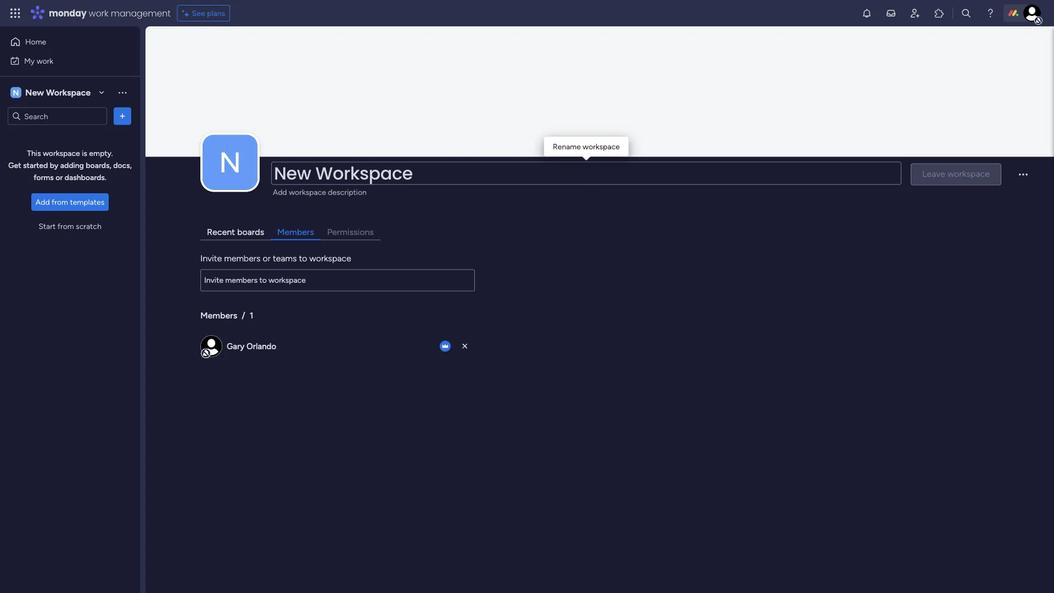 Task type: describe. For each thing, give the bounding box(es) containing it.
my work button
[[7, 52, 118, 69]]

see plans
[[192, 9, 225, 18]]

plans
[[207, 9, 225, 18]]

gary orlando image
[[1024, 4, 1041, 22]]

start from scratch
[[39, 222, 101, 231]]

gary orlando link
[[227, 341, 276, 351]]

add from templates button
[[31, 193, 109, 211]]

boards
[[237, 227, 264, 237]]

help image
[[985, 8, 996, 19]]

workspace for this
[[43, 149, 80, 158]]

started
[[23, 161, 48, 170]]

get
[[8, 161, 21, 170]]

1 vertical spatial new
[[274, 161, 311, 185]]

adding
[[60, 161, 84, 170]]

new workspace inside workspace selection 'element'
[[25, 87, 91, 98]]

forms
[[34, 173, 54, 182]]

start from scratch button
[[34, 217, 106, 235]]

docs,
[[113, 161, 132, 170]]

select product image
[[10, 8, 21, 19]]

empty.
[[89, 149, 113, 158]]

gary orlando
[[227, 341, 276, 351]]

apps image
[[934, 8, 945, 19]]

workspace image
[[10, 86, 21, 99]]

workspace for add
[[289, 188, 326, 197]]

gary
[[227, 341, 245, 351]]

add from templates
[[36, 197, 104, 207]]

rename
[[553, 142, 581, 151]]

this
[[27, 149, 41, 158]]

home
[[25, 37, 46, 46]]

workspace options image
[[117, 87, 128, 98]]

search everything image
[[961, 8, 972, 19]]

members
[[224, 253, 261, 264]]

Search in workspace field
[[23, 110, 92, 122]]

home button
[[7, 33, 118, 51]]

new crown image
[[440, 341, 451, 352]]

add workspace description
[[273, 188, 367, 197]]

permissions
[[327, 227, 374, 237]]

monday work management
[[49, 7, 171, 19]]

1
[[250, 310, 253, 321]]

members for members / 1
[[200, 310, 237, 321]]

workspace image
[[203, 135, 258, 190]]

work for monday
[[89, 7, 108, 19]]

templates
[[70, 197, 104, 207]]

monday
[[49, 7, 87, 19]]

by
[[50, 161, 58, 170]]

inbox image
[[886, 8, 897, 19]]



Task type: locate. For each thing, give the bounding box(es) containing it.
options image
[[117, 111, 128, 122]]

0 horizontal spatial or
[[56, 173, 63, 182]]

recent boards
[[207, 227, 264, 237]]

description
[[328, 188, 367, 197]]

see plans button
[[177, 5, 230, 21]]

from right start
[[58, 222, 74, 231]]

dashboards.
[[65, 173, 106, 182]]

0 vertical spatial add
[[273, 188, 287, 197]]

new
[[25, 87, 44, 98], [274, 161, 311, 185]]

members left / in the bottom of the page
[[200, 310, 237, 321]]

work right "my"
[[37, 56, 53, 65]]

1 horizontal spatial add
[[273, 188, 287, 197]]

from for add
[[52, 197, 68, 207]]

notifications image
[[862, 8, 873, 19]]

my work
[[24, 56, 53, 65]]

workspace up "by"
[[43, 149, 80, 158]]

is
[[82, 149, 87, 158]]

workspace
[[46, 87, 91, 98], [316, 161, 413, 185]]

members for members
[[277, 227, 314, 237]]

n button
[[203, 135, 258, 190]]

members up to
[[277, 227, 314, 237]]

work
[[89, 7, 108, 19], [37, 56, 53, 65]]

n inside workspace icon
[[13, 88, 19, 97]]

or left teams
[[263, 253, 271, 264]]

invite members or teams to workspace
[[200, 253, 351, 264]]

v2 ellipsis image
[[1019, 174, 1028, 183]]

0 horizontal spatial new
[[25, 87, 44, 98]]

0 horizontal spatial work
[[37, 56, 53, 65]]

management
[[111, 7, 171, 19]]

1 horizontal spatial new workspace
[[274, 161, 413, 185]]

teams
[[273, 253, 297, 264]]

add for add from templates
[[36, 197, 50, 207]]

0 vertical spatial or
[[56, 173, 63, 182]]

n for workspace icon
[[13, 88, 19, 97]]

add for add workspace description
[[273, 188, 287, 197]]

scratch
[[76, 222, 101, 231]]

members / 1
[[200, 310, 253, 321]]

n
[[13, 88, 19, 97], [219, 145, 241, 179]]

/
[[242, 310, 245, 321]]

0 horizontal spatial members
[[200, 310, 237, 321]]

workspace for rename
[[583, 142, 620, 151]]

from up start from scratch button
[[52, 197, 68, 207]]

0 vertical spatial new workspace
[[25, 87, 91, 98]]

from for start
[[58, 222, 74, 231]]

1 vertical spatial add
[[36, 197, 50, 207]]

1 vertical spatial new workspace
[[274, 161, 413, 185]]

0 horizontal spatial workspace
[[46, 87, 91, 98]]

new workspace
[[25, 87, 91, 98], [274, 161, 413, 185]]

workspace selection element
[[10, 86, 92, 99]]

see
[[192, 9, 205, 18]]

work for my
[[37, 56, 53, 65]]

workspace up new workspace field in the top of the page
[[583, 142, 620, 151]]

1 horizontal spatial workspace
[[316, 161, 413, 185]]

work right monday
[[89, 7, 108, 19]]

1 horizontal spatial work
[[89, 7, 108, 19]]

workspace inside 'element'
[[46, 87, 91, 98]]

work inside button
[[37, 56, 53, 65]]

new right workspace icon
[[25, 87, 44, 98]]

workspace left description
[[289, 188, 326, 197]]

0 horizontal spatial add
[[36, 197, 50, 207]]

workspace up the search in workspace field
[[46, 87, 91, 98]]

1 vertical spatial n
[[219, 145, 241, 179]]

Invite members to workspace text field
[[200, 269, 475, 291]]

my
[[24, 56, 35, 65]]

or down "by"
[[56, 173, 63, 182]]

new workspace up the search in workspace field
[[25, 87, 91, 98]]

0 vertical spatial new
[[25, 87, 44, 98]]

workspace
[[583, 142, 620, 151], [43, 149, 80, 158], [289, 188, 326, 197], [309, 253, 351, 264]]

new inside workspace selection 'element'
[[25, 87, 44, 98]]

1 horizontal spatial n
[[219, 145, 241, 179]]

0 vertical spatial n
[[13, 88, 19, 97]]

members
[[277, 227, 314, 237], [200, 310, 237, 321]]

1 vertical spatial from
[[58, 222, 74, 231]]

0 horizontal spatial n
[[13, 88, 19, 97]]

workspace inside the "this workspace is empty. get started by adding boards, docs, forms or dashboards."
[[43, 149, 80, 158]]

start
[[39, 222, 56, 231]]

New Workspace field
[[271, 161, 902, 185]]

or inside the "this workspace is empty. get started by adding boards, docs, forms or dashboards."
[[56, 173, 63, 182]]

this workspace is empty. get started by adding boards, docs, forms or dashboards.
[[8, 149, 132, 182]]

1 vertical spatial work
[[37, 56, 53, 65]]

0 vertical spatial from
[[52, 197, 68, 207]]

1 horizontal spatial new
[[274, 161, 311, 185]]

from
[[52, 197, 68, 207], [58, 222, 74, 231]]

0 vertical spatial workspace
[[46, 87, 91, 98]]

to
[[299, 253, 307, 264]]

invite
[[200, 253, 222, 264]]

recent
[[207, 227, 235, 237]]

rename workspace
[[553, 142, 620, 151]]

invite members image
[[910, 8, 921, 19]]

1 horizontal spatial members
[[277, 227, 314, 237]]

add
[[273, 188, 287, 197], [36, 197, 50, 207]]

0 vertical spatial members
[[277, 227, 314, 237]]

workspace up invite members to workspace text field
[[309, 253, 351, 264]]

0 vertical spatial work
[[89, 7, 108, 19]]

orlando
[[247, 341, 276, 351]]

None text field
[[200, 269, 475, 291]]

1 vertical spatial or
[[263, 253, 271, 264]]

new workspace up description
[[274, 161, 413, 185]]

workspace up description
[[316, 161, 413, 185]]

1 vertical spatial members
[[200, 310, 237, 321]]

1 horizontal spatial or
[[263, 253, 271, 264]]

n inside workspace image
[[219, 145, 241, 179]]

new up add workspace description
[[274, 161, 311, 185]]

boards,
[[86, 161, 111, 170]]

n for workspace image
[[219, 145, 241, 179]]

1 vertical spatial workspace
[[316, 161, 413, 185]]

add inside button
[[36, 197, 50, 207]]

0 horizontal spatial new workspace
[[25, 87, 91, 98]]

or
[[56, 173, 63, 182], [263, 253, 271, 264]]



Task type: vqa. For each thing, say whether or not it's contained in the screenshot.
Add in the 'button'
yes



